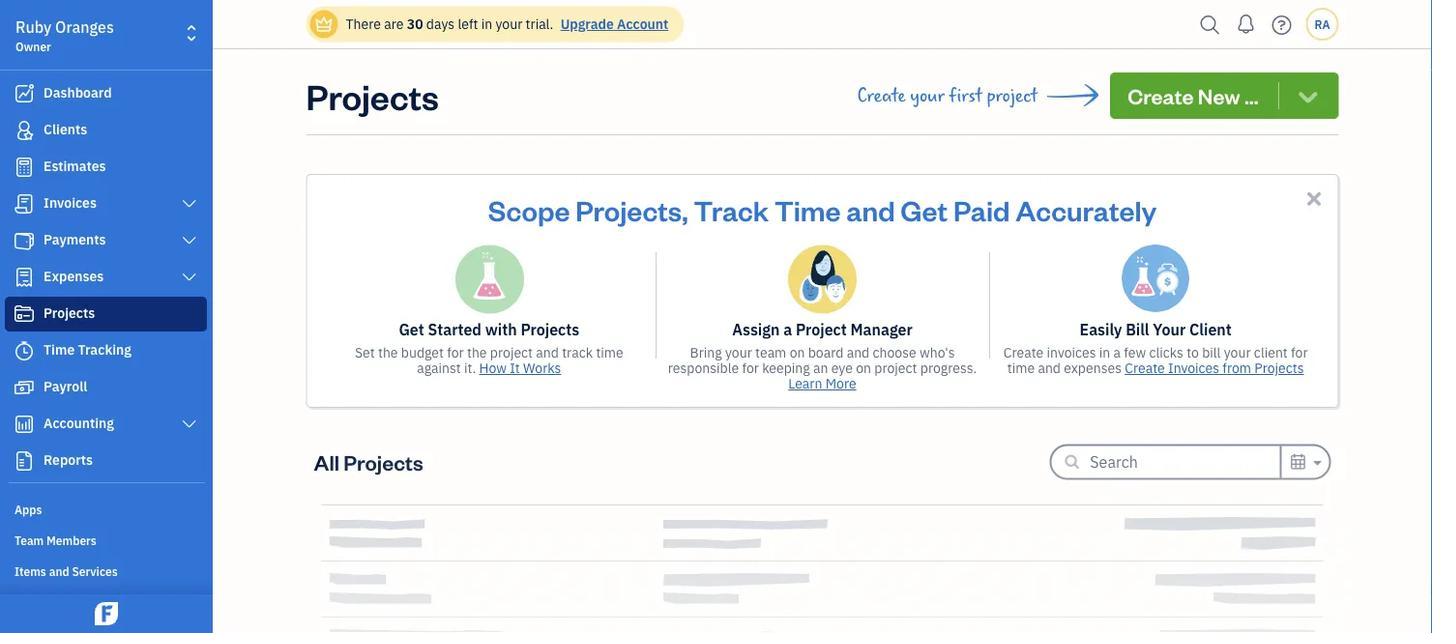 Task type: describe. For each thing, give the bounding box(es) containing it.
invoice image
[[13, 194, 36, 214]]

your inside the create invoices in a few clicks to bill your client for time and expenses
[[1224, 344, 1251, 362]]

bill
[[1203, 344, 1221, 362]]

get started with projects
[[399, 320, 580, 340]]

new
[[1198, 82, 1241, 109]]

invoices link
[[5, 187, 207, 222]]

and up assign a project manager image
[[847, 192, 895, 228]]

expense image
[[13, 268, 36, 287]]

eye
[[832, 359, 853, 377]]

days
[[426, 15, 455, 33]]

estimates link
[[5, 150, 207, 185]]

left
[[458, 15, 478, 33]]

board
[[808, 344, 844, 362]]

reports
[[44, 451, 93, 469]]

ra button
[[1306, 8, 1339, 41]]

easily
[[1080, 320, 1122, 340]]

0 horizontal spatial on
[[790, 344, 805, 362]]

time tracking
[[44, 341, 132, 359]]

create your first project
[[857, 85, 1038, 106]]

create for create your first project
[[857, 85, 906, 106]]

scope
[[488, 192, 570, 228]]

for inside assign a project manager bring your team on board and choose who's responsible for keeping an eye on project progress. learn more
[[742, 359, 759, 377]]

more
[[826, 375, 857, 393]]

30
[[407, 15, 423, 33]]

assign
[[732, 320, 780, 340]]

estimates
[[44, 157, 106, 175]]

payments
[[44, 231, 106, 249]]

search image
[[1195, 10, 1226, 39]]

a inside the create invoices in a few clicks to bill your client for time and expenses
[[1114, 344, 1121, 362]]

in inside the create invoices in a few clicks to bill your client for time and expenses
[[1100, 344, 1111, 362]]

few
[[1124, 344, 1146, 362]]

progress.
[[921, 359, 977, 377]]

ruby
[[15, 17, 52, 37]]

it
[[510, 359, 520, 377]]

Search text field
[[1090, 447, 1280, 478]]

items
[[15, 564, 46, 579]]

bill
[[1126, 320, 1150, 340]]

team members link
[[5, 525, 207, 554]]

with
[[485, 320, 517, 340]]

apps link
[[5, 494, 207, 523]]

accurately
[[1016, 192, 1157, 228]]

estimate image
[[13, 158, 36, 177]]

started
[[428, 320, 482, 340]]

and inside the set the budget for the project and track time against it.
[[536, 344, 559, 362]]

create new … button
[[1111, 73, 1339, 119]]

apps
[[15, 502, 42, 517]]

main element
[[0, 0, 261, 634]]

timer image
[[13, 341, 36, 361]]

your left trial.
[[496, 15, 523, 33]]

responsible
[[668, 359, 739, 377]]

team members
[[15, 533, 97, 548]]

client image
[[13, 121, 36, 140]]

an
[[813, 359, 828, 377]]

payroll
[[44, 378, 87, 396]]

team
[[15, 533, 44, 548]]

first
[[949, 85, 983, 106]]

items and services
[[15, 564, 118, 579]]

1 the from the left
[[378, 344, 398, 362]]

members
[[46, 533, 97, 548]]

create for create invoices from projects
[[1125, 359, 1165, 377]]

chevron large down image for invoices
[[180, 196, 198, 212]]

invoices inside invoices link
[[44, 194, 97, 212]]

client
[[1190, 320, 1232, 340]]

projects down the there
[[306, 73, 439, 118]]

and inside assign a project manager bring your team on board and choose who's responsible for keeping an eye on project progress. learn more
[[847, 344, 870, 362]]

calendar image
[[1290, 450, 1307, 473]]

expenses
[[44, 267, 104, 285]]

reports link
[[5, 444, 207, 479]]

dashboard
[[44, 84, 112, 102]]

assign a project manager bring your team on board and choose who's responsible for keeping an eye on project progress. learn more
[[668, 320, 977, 393]]

create for create new …
[[1128, 82, 1194, 109]]

crown image
[[314, 14, 334, 34]]

owner
[[15, 39, 51, 54]]

easily bill your client image
[[1122, 245, 1190, 312]]

items and services link
[[5, 556, 207, 585]]

expenses link
[[5, 260, 207, 295]]

1 horizontal spatial on
[[856, 359, 872, 377]]

projects inside main element
[[44, 304, 95, 322]]

who's
[[920, 344, 955, 362]]

…
[[1245, 82, 1259, 109]]

chevron large down image for payments
[[180, 233, 198, 249]]

money image
[[13, 378, 36, 398]]

project image
[[13, 305, 36, 324]]

2 horizontal spatial project
[[987, 85, 1038, 106]]

0 horizontal spatial in
[[481, 15, 492, 33]]

time inside the set the budget for the project and track time against it.
[[596, 344, 624, 362]]

project inside the set the budget for the project and track time against it.
[[490, 344, 533, 362]]

track
[[562, 344, 593, 362]]

how it works
[[479, 359, 561, 377]]

easily bill your client
[[1080, 320, 1232, 340]]

invoices
[[1047, 344, 1096, 362]]

client
[[1254, 344, 1288, 362]]

freshbooks image
[[91, 603, 122, 626]]

projects right all
[[344, 448, 423, 476]]

trial.
[[526, 15, 554, 33]]

expenses
[[1064, 359, 1122, 377]]

upgrade account link
[[557, 15, 669, 33]]



Task type: locate. For each thing, give the bounding box(es) containing it.
against
[[417, 359, 461, 377]]

chevron large down image inside payments link
[[180, 233, 198, 249]]

for left it.
[[447, 344, 464, 362]]

for right client
[[1291, 344, 1308, 362]]

your down "assign"
[[725, 344, 752, 362]]

in right left
[[481, 15, 492, 33]]

0 horizontal spatial time
[[44, 341, 75, 359]]

create invoices in a few clicks to bill your client for time and expenses
[[1004, 344, 1308, 377]]

your
[[1153, 320, 1186, 340]]

0 vertical spatial invoices
[[44, 194, 97, 212]]

learn
[[789, 375, 823, 393]]

on right eye in the right bottom of the page
[[856, 359, 872, 377]]

create down bill
[[1125, 359, 1165, 377]]

0 vertical spatial a
[[784, 320, 792, 340]]

a up team
[[784, 320, 792, 340]]

close image
[[1303, 188, 1326, 210]]

time right the track
[[596, 344, 624, 362]]

get
[[901, 192, 948, 228], [399, 320, 424, 340]]

3 chevron large down image from the top
[[180, 417, 198, 432]]

a
[[784, 320, 792, 340], [1114, 344, 1121, 362]]

chevron large down image inside invoices link
[[180, 196, 198, 212]]

0 horizontal spatial invoices
[[44, 194, 97, 212]]

0 horizontal spatial project
[[490, 344, 533, 362]]

0 vertical spatial chevron large down image
[[180, 196, 198, 212]]

create left new
[[1128, 82, 1194, 109]]

a left "few"
[[1114, 344, 1121, 362]]

project right first
[[987, 85, 1038, 106]]

0 vertical spatial in
[[481, 15, 492, 33]]

are
[[384, 15, 404, 33]]

on
[[790, 344, 805, 362], [856, 359, 872, 377]]

set
[[355, 344, 375, 362]]

ruby oranges owner
[[15, 17, 114, 54]]

in down easily
[[1100, 344, 1111, 362]]

budget
[[401, 344, 444, 362]]

1 vertical spatial in
[[1100, 344, 1111, 362]]

project down manager
[[875, 359, 917, 377]]

payment image
[[13, 231, 36, 251]]

and left expenses
[[1038, 359, 1061, 377]]

projects up the track
[[521, 320, 580, 340]]

payments link
[[5, 223, 207, 258]]

projects link
[[5, 297, 207, 332]]

for left keeping
[[742, 359, 759, 377]]

upgrade
[[561, 15, 614, 33]]

team
[[756, 344, 787, 362]]

create left 'invoices' at the right
[[1004, 344, 1044, 362]]

your inside assign a project manager bring your team on board and choose who's responsible for keeping an eye on project progress. learn more
[[725, 344, 752, 362]]

get started with projects image
[[454, 245, 524, 314]]

1 horizontal spatial project
[[875, 359, 917, 377]]

payroll link
[[5, 370, 207, 405]]

1 horizontal spatial get
[[901, 192, 948, 228]]

a inside assign a project manager bring your team on board and choose who's responsible for keeping an eye on project progress. learn more
[[784, 320, 792, 340]]

services
[[72, 564, 118, 579]]

1 vertical spatial time
[[44, 341, 75, 359]]

there are 30 days left in your trial. upgrade account
[[346, 15, 669, 33]]

chart image
[[13, 415, 36, 434]]

projects
[[306, 73, 439, 118], [44, 304, 95, 322], [521, 320, 580, 340], [1255, 359, 1304, 377], [344, 448, 423, 476]]

all
[[314, 448, 340, 476]]

get left paid at right
[[901, 192, 948, 228]]

report image
[[13, 452, 36, 471]]

1 chevron large down image from the top
[[180, 196, 198, 212]]

create left first
[[857, 85, 906, 106]]

go to help image
[[1267, 10, 1298, 39]]

clicks
[[1150, 344, 1184, 362]]

keeping
[[762, 359, 810, 377]]

how
[[479, 359, 507, 377]]

your
[[496, 15, 523, 33], [910, 85, 945, 106], [725, 344, 752, 362], [1224, 344, 1251, 362]]

and right board at the bottom right
[[847, 344, 870, 362]]

time tracking link
[[5, 334, 207, 369]]

notifications image
[[1231, 5, 1262, 44]]

manager
[[851, 320, 913, 340]]

ra
[[1315, 16, 1330, 32]]

2 chevron large down image from the top
[[180, 233, 198, 249]]

to
[[1187, 344, 1199, 362]]

create new …
[[1128, 82, 1259, 109]]

0 horizontal spatial the
[[378, 344, 398, 362]]

chevrondown image
[[1295, 82, 1322, 109]]

for inside the set the budget for the project and track time against it.
[[447, 344, 464, 362]]

time inside the create invoices in a few clicks to bill your client for time and expenses
[[1008, 359, 1035, 377]]

the
[[378, 344, 398, 362], [467, 344, 487, 362]]

project inside assign a project manager bring your team on board and choose who's responsible for keeping an eye on project progress. learn more
[[875, 359, 917, 377]]

caretdown image
[[1311, 451, 1322, 474]]

1 horizontal spatial in
[[1100, 344, 1111, 362]]

on right team
[[790, 344, 805, 362]]

works
[[523, 359, 561, 377]]

in
[[481, 15, 492, 33], [1100, 344, 1111, 362]]

create for create invoices in a few clicks to bill your client for time and expenses
[[1004, 344, 1044, 362]]

choose
[[873, 344, 917, 362]]

it.
[[464, 359, 476, 377]]

from
[[1223, 359, 1252, 377]]

time inside main element
[[44, 341, 75, 359]]

time left 'invoices' at the right
[[1008, 359, 1035, 377]]

get up budget
[[399, 320, 424, 340]]

scope projects, track time and get paid accurately
[[488, 192, 1157, 228]]

projects,
[[576, 192, 688, 228]]

0 horizontal spatial for
[[447, 344, 464, 362]]

clients link
[[5, 113, 207, 148]]

accounting
[[44, 414, 114, 432]]

dashboard image
[[13, 84, 36, 103]]

1 vertical spatial invoices
[[1168, 359, 1220, 377]]

0 vertical spatial time
[[775, 192, 841, 228]]

the down get started with projects
[[467, 344, 487, 362]]

and
[[847, 192, 895, 228], [536, 344, 559, 362], [847, 344, 870, 362], [1038, 359, 1061, 377], [49, 564, 69, 579]]

create
[[1128, 82, 1194, 109], [857, 85, 906, 106], [1004, 344, 1044, 362], [1125, 359, 1165, 377]]

0 vertical spatial get
[[901, 192, 948, 228]]

projects down expenses
[[44, 304, 95, 322]]

there
[[346, 15, 381, 33]]

1 horizontal spatial for
[[742, 359, 759, 377]]

2 the from the left
[[467, 344, 487, 362]]

0 horizontal spatial time
[[596, 344, 624, 362]]

all projects
[[314, 448, 423, 476]]

assign a project manager image
[[788, 245, 857, 314]]

oranges
[[55, 17, 114, 37]]

and right items on the bottom of page
[[49, 564, 69, 579]]

and left the track
[[536, 344, 559, 362]]

tracking
[[78, 341, 132, 359]]

1 vertical spatial get
[[399, 320, 424, 340]]

1 vertical spatial a
[[1114, 344, 1121, 362]]

clients
[[44, 120, 87, 138]]

time
[[596, 344, 624, 362], [1008, 359, 1035, 377]]

chevron large down image
[[180, 270, 198, 285]]

project
[[987, 85, 1038, 106], [490, 344, 533, 362], [875, 359, 917, 377]]

your right bill
[[1224, 344, 1251, 362]]

create inside dropdown button
[[1128, 82, 1194, 109]]

the right set
[[378, 344, 398, 362]]

1 horizontal spatial time
[[775, 192, 841, 228]]

for
[[447, 344, 464, 362], [1291, 344, 1308, 362], [742, 359, 759, 377]]

account
[[617, 15, 669, 33]]

create invoices from projects
[[1125, 359, 1304, 377]]

time right timer image
[[44, 341, 75, 359]]

create inside the create invoices in a few clicks to bill your client for time and expenses
[[1004, 344, 1044, 362]]

project down with
[[490, 344, 533, 362]]

1 horizontal spatial a
[[1114, 344, 1121, 362]]

set the budget for the project and track time against it.
[[355, 344, 624, 377]]

time up assign a project manager image
[[775, 192, 841, 228]]

chevron large down image
[[180, 196, 198, 212], [180, 233, 198, 249], [180, 417, 198, 432]]

and inside items and services link
[[49, 564, 69, 579]]

2 vertical spatial chevron large down image
[[180, 417, 198, 432]]

bring
[[690, 344, 722, 362]]

invoices
[[44, 194, 97, 212], [1168, 359, 1220, 377]]

and inside the create invoices in a few clicks to bill your client for time and expenses
[[1038, 359, 1061, 377]]

1 horizontal spatial invoices
[[1168, 359, 1220, 377]]

dashboard link
[[5, 76, 207, 111]]

1 horizontal spatial the
[[467, 344, 487, 362]]

1 vertical spatial chevron large down image
[[180, 233, 198, 249]]

1 horizontal spatial time
[[1008, 359, 1035, 377]]

project
[[796, 320, 847, 340]]

projects right from
[[1255, 359, 1304, 377]]

bank connections image
[[15, 594, 207, 609]]

0 horizontal spatial a
[[784, 320, 792, 340]]

your left first
[[910, 85, 945, 106]]

2 horizontal spatial for
[[1291, 344, 1308, 362]]

0 horizontal spatial get
[[399, 320, 424, 340]]

accounting link
[[5, 407, 207, 442]]

for inside the create invoices in a few clicks to bill your client for time and expenses
[[1291, 344, 1308, 362]]

time
[[775, 192, 841, 228], [44, 341, 75, 359]]

chevron large down image for accounting
[[180, 417, 198, 432]]



Task type: vqa. For each thing, say whether or not it's contained in the screenshot.
SEARCH to the right
no



